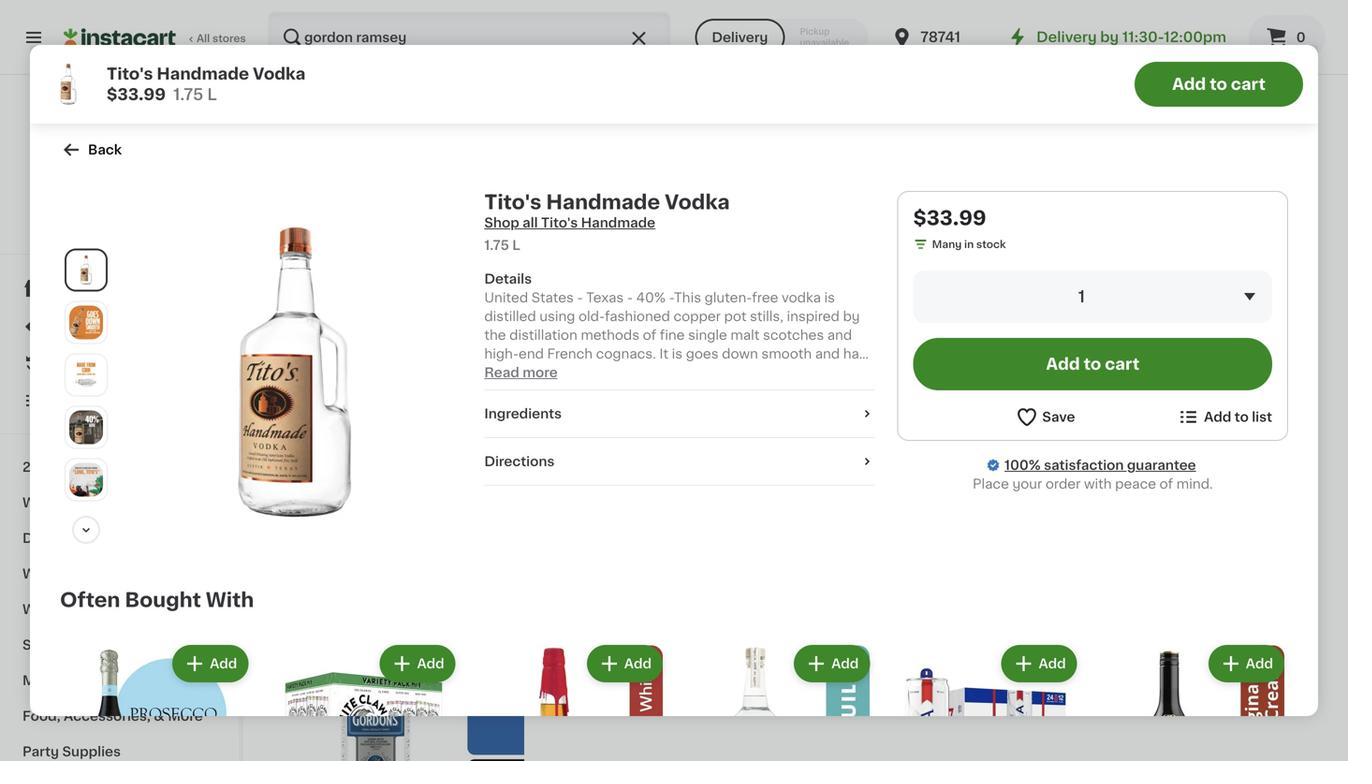 Task type: vqa. For each thing, say whether or not it's contained in the screenshot.
'Add to cart' BUTTON
yes



Task type: locate. For each thing, give the bounding box(es) containing it.
by left the 11:30-
[[1101, 30, 1120, 44]]

& left more
[[154, 710, 165, 723]]

$ down "best seller" at the bottom of the page
[[285, 448, 292, 459]]

estate
[[857, 472, 899, 485], [334, 495, 376, 508]]

1 horizontal spatial -
[[627, 291, 633, 304]]

clean,
[[709, 366, 751, 379]]

to down 1 field
[[1084, 356, 1102, 372]]

1 horizontal spatial handmade
[[546, 193, 661, 212]]

stills,
[[750, 310, 784, 323]]

cart down 1 field
[[1106, 356, 1140, 372]]

delivery
[[1037, 30, 1098, 44], [712, 31, 769, 44]]

0 horizontal spatial estate
[[334, 495, 376, 508]]

2 vertical spatial wine
[[22, 603, 57, 616]]

2 vertical spatial to
[[1235, 411, 1249, 424]]

to left list
[[1235, 411, 1249, 424]]

49
[[292, 447, 319, 467], [321, 448, 335, 459]]

handmade up handmade
[[546, 193, 661, 212]]

l down "gordon's"
[[1087, 490, 1094, 501]]

enlarge vodka tito's handmade  vodka angle_top (opens in a new tab) image
[[69, 463, 103, 497]]

is up inspired
[[825, 291, 836, 304]]

2 horizontal spatial -
[[669, 291, 675, 304]]

1 vertical spatial by
[[844, 310, 861, 323]]

0 vertical spatial wine
[[22, 496, 57, 510]]

total wine & more logo image
[[78, 97, 161, 180]]

drinks
[[131, 639, 174, 652], [85, 674, 129, 688]]

list
[[1253, 411, 1273, 424]]

1 vertical spatial of
[[122, 461, 136, 474]]

deals link
[[11, 307, 228, 345], [11, 521, 228, 556]]

place
[[973, 478, 1010, 491]]

l
[[207, 87, 217, 103], [513, 239, 521, 252], [1087, 490, 1094, 501]]

dry up gordon estate six cabernet sauvignon
[[352, 477, 371, 488]]

add to cart down 12:00pm
[[1173, 76, 1266, 92]]

tito's handmade  vodka $33.99 1.75 l
[[107, 66, 306, 103]]

1 horizontal spatial drinks
[[131, 639, 174, 652]]

0 vertical spatial add to cart
[[1173, 76, 1266, 92]]

tito's down instacart logo
[[107, 66, 153, 82]]

estate left 'six' at the left bottom
[[334, 495, 376, 508]]

3 $ from the left
[[1069, 448, 1076, 459]]

dry inside gordon's london dry gin, (75 proof) 1.75 l
[[1182, 472, 1205, 485]]

vodka inside tito's handmade  vodka shop all tito's handmade 1.75 l
[[665, 193, 730, 212]]

deals link up again
[[11, 307, 228, 345]]

0 horizontal spatial l
[[207, 87, 217, 103]]

ingredients
[[485, 408, 562, 421]]

l up details
[[513, 239, 521, 252]]

$33.99 up many
[[914, 208, 987, 228]]

handmade inside tito's handmade  vodka shop all tito's handmade 1.75 l
[[546, 193, 661, 212]]

- down details button
[[669, 291, 675, 304]]

0 vertical spatial best
[[287, 428, 307, 436]]

best right 20 at the left
[[43, 461, 74, 474]]

0 horizontal spatial drinks
[[85, 674, 129, 688]]

cart down 0 button
[[1232, 76, 1266, 92]]

best left seller
[[287, 428, 307, 436]]

0 horizontal spatial gordon
[[281, 495, 331, 508]]

1 horizontal spatial is
[[825, 291, 836, 304]]

add to cart button
[[1135, 62, 1304, 107], [914, 338, 1273, 391]]

shop
[[485, 216, 520, 230], [52, 282, 88, 295]]

$ for 27
[[546, 448, 553, 459]]

of inside united states - texas - 40% -this gluten-free vodka is distilled using old-fashioned copper pot stills, inspired by the distillation methods of fine single malt scotches and high-end french cognacs. it is goes down smooth and has an impeccably clean finish (crisp, clean, sweet, pepper, smooth)
[[643, 329, 657, 342]]

bodied down $ 49 49
[[306, 477, 344, 488]]

& left hard
[[81, 639, 92, 652]]

0 vertical spatial to
[[1211, 76, 1228, 92]]

1 horizontal spatial delivery
[[1037, 30, 1098, 44]]

instacart logo image
[[64, 26, 176, 49]]

vodka
[[782, 291, 821, 304]]

stock
[[977, 239, 1007, 250]]

2 horizontal spatial to
[[1235, 411, 1249, 424]]

1 horizontal spatial $
[[546, 448, 553, 459]]

of down guarantee
[[1160, 478, 1174, 491]]

food,
[[22, 710, 61, 723]]

1 vertical spatial is
[[672, 348, 683, 361]]

$ 27
[[546, 447, 577, 467]]

1.75 down "gordon's"
[[1065, 490, 1085, 501]]

-
[[577, 291, 583, 304], [627, 291, 633, 304], [669, 291, 675, 304]]

l inside tito's handmade  vodka $33.99 1.75 l
[[207, 87, 217, 103]]

more
[[168, 710, 203, 723]]

2 vertical spatial &
[[154, 710, 165, 723]]

1 vertical spatial handmade
[[546, 193, 661, 212]]

shop up the enlarge vodka tito's handmade  vodka angle_left (opens in a new tab) icon
[[52, 282, 88, 295]]

1 horizontal spatial $33.99
[[914, 208, 987, 228]]

estate for merlot
[[857, 472, 899, 485]]

shop inside tito's handmade  vodka shop all tito's handmade 1.75 l
[[485, 216, 520, 230]]

add to cart up save
[[1047, 356, 1140, 372]]

49 down "best seller" at the bottom of the page
[[292, 447, 319, 467]]

deals down wine rated 90+
[[22, 532, 61, 545]]

cabernet
[[402, 495, 464, 508]]

1 vertical spatial drinks
[[85, 674, 129, 688]]

wine under $20
[[22, 568, 130, 581]]

to down 12:00pm
[[1211, 76, 1228, 92]]

by inside united states - texas - 40% -this gluten-free vodka is distilled using old-fashioned copper pot stills, inspired by the distillation methods of fine single malt scotches and high-end french cognacs. it is goes down smooth and has an impeccably clean finish (crisp, clean, sweet, pepper, smooth)
[[844, 310, 861, 323]]

smooth
[[762, 348, 812, 361]]

49 inside $ 49 49
[[321, 448, 335, 459]]

is
[[825, 291, 836, 304], [672, 348, 683, 361]]

27
[[553, 447, 577, 467]]

dry left gin,
[[1182, 472, 1205, 485]]

None search field
[[268, 11, 671, 64]]

& right mixers
[[71, 674, 82, 688]]

vodka
[[253, 66, 306, 82], [665, 193, 730, 212]]

1 horizontal spatial cart
[[1232, 76, 1266, 92]]

buy
[[52, 357, 79, 370]]

mixers & drinks
[[22, 674, 129, 688]]

gordon for gordon estate merlot
[[804, 472, 853, 485]]

and up pepper,
[[816, 348, 840, 361]]

full-bodied dry down 27
[[544, 477, 633, 488]]

1 vertical spatial tito's
[[485, 193, 542, 212]]

peace
[[1116, 478, 1157, 491]]

- up old-
[[577, 291, 583, 304]]

handmade down all at the top of page
[[157, 66, 249, 82]]

tito's for tito's handmade  vodka shop all tito's handmade 1.75 l
[[485, 193, 542, 212]]

2 wine from the top
[[22, 568, 57, 581]]

0 horizontal spatial handmade
[[157, 66, 249, 82]]

3 wine from the top
[[22, 603, 57, 616]]

1 horizontal spatial estate
[[857, 472, 899, 485]]

clean
[[585, 366, 620, 379]]

of left '2023'
[[122, 461, 136, 474]]

gin,
[[1209, 472, 1235, 485]]

full-bodied dry up gordon estate merlot
[[806, 427, 894, 437]]

tito's handmade  vodka shop all tito's handmade 1.75 l
[[485, 193, 730, 252]]

of down fashioned
[[643, 329, 657, 342]]

bodied
[[829, 427, 867, 437], [306, 477, 344, 488], [568, 477, 606, 488]]

enlarge vodka tito's handmade  vodka angle_back (opens in a new tab) image
[[69, 411, 103, 445]]

1 horizontal spatial 49
[[321, 448, 335, 459]]

drinks up accessories,
[[85, 674, 129, 688]]

tito's inside tito's handmade  vodka $33.99 1.75 l
[[107, 66, 153, 82]]

1 horizontal spatial 1.75
[[485, 239, 509, 252]]

1 horizontal spatial shop
[[485, 216, 520, 230]]

100% satisfaction guarantee link
[[1005, 456, 1197, 475]]

l down all at the top of page
[[207, 87, 217, 103]]

shop link
[[11, 270, 228, 307]]

mind.
[[1177, 478, 1214, 491]]

merlot
[[902, 472, 945, 485]]

1 deals link from the top
[[11, 307, 228, 345]]

vodka inside tito's handmade  vodka $33.99 1.75 l
[[253, 66, 306, 82]]

1 horizontal spatial by
[[1101, 30, 1120, 44]]

handmade
[[581, 216, 656, 230]]

1 vertical spatial shop
[[52, 282, 88, 295]]

1 horizontal spatial tito's
[[485, 193, 542, 212]]

0 horizontal spatial is
[[672, 348, 683, 361]]

0 horizontal spatial 1.75
[[173, 87, 204, 103]]

$ up satisfaction
[[1069, 448, 1076, 459]]

1 vertical spatial vodka
[[665, 193, 730, 212]]

all
[[197, 33, 210, 44]]

enlarge vodka tito's handmade  vodka hero (opens in a new tab) image
[[69, 254, 103, 287]]

1.75 down all at the top of page
[[173, 87, 204, 103]]

$ down ingredients
[[546, 448, 553, 459]]

$ inside $ 27
[[546, 448, 553, 459]]

1.75
[[173, 87, 204, 103], [485, 239, 509, 252], [1065, 490, 1085, 501]]

$26.49 element
[[804, 445, 1050, 469]]

full- down $ 27
[[544, 477, 568, 488]]

delivery inside button
[[712, 31, 769, 44]]

49 down seller
[[321, 448, 335, 459]]

fashioned
[[605, 310, 671, 323]]

- up fashioned
[[627, 291, 633, 304]]

full- down $ 49 49
[[283, 477, 306, 488]]

$
[[285, 448, 292, 459], [546, 448, 553, 459], [1069, 448, 1076, 459]]

down
[[722, 348, 759, 361]]

deals link up $20
[[11, 521, 228, 556]]

1 $ from the left
[[285, 448, 292, 459]]

0 horizontal spatial best
[[43, 461, 74, 474]]

drinks right hard
[[131, 639, 174, 652]]

wine up seltzers
[[22, 603, 57, 616]]

0 horizontal spatial tito's
[[107, 66, 153, 82]]

wine down 20 at the left
[[22, 496, 57, 510]]

& for mixers
[[71, 674, 82, 688]]

24
[[1076, 447, 1102, 467]]

1 horizontal spatial l
[[513, 239, 521, 252]]

1 horizontal spatial of
[[643, 329, 657, 342]]

0 horizontal spatial cart
[[1106, 356, 1140, 372]]

0 vertical spatial &
[[81, 639, 92, 652]]

is right it
[[672, 348, 683, 361]]

details
[[485, 273, 532, 286]]

0 horizontal spatial 49
[[292, 447, 319, 467]]

0 vertical spatial deals link
[[11, 307, 228, 345]]

six
[[379, 495, 399, 508]]

product group containing 49
[[281, 191, 527, 544]]

best seller
[[287, 428, 334, 436]]

2 vertical spatial 1.75
[[1065, 490, 1085, 501]]

0 vertical spatial drinks
[[131, 639, 174, 652]]

1 horizontal spatial to
[[1211, 76, 1228, 92]]

0 vertical spatial of
[[643, 329, 657, 342]]

product group containing gordon estate merlot
[[804, 191, 1050, 503]]

tito's up the all
[[485, 193, 542, 212]]

1 vertical spatial l
[[513, 239, 521, 252]]

read
[[485, 366, 520, 379]]

1 horizontal spatial gordon
[[804, 472, 853, 485]]

$33.99
[[107, 87, 166, 103], [914, 208, 987, 228]]

$33.99 down instacart logo
[[107, 87, 166, 103]]

0 vertical spatial estate
[[857, 472, 899, 485]]

estate left merlot
[[857, 472, 899, 485]]

20 best wines of 2023 link
[[11, 450, 228, 485]]

and up has
[[828, 329, 853, 342]]

1 vertical spatial gordon
[[281, 495, 331, 508]]

0 horizontal spatial $
[[285, 448, 292, 459]]

1 vertical spatial add to cart button
[[914, 338, 1273, 391]]

it
[[660, 348, 669, 361]]

place your order with peace of mind.
[[973, 478, 1214, 491]]

full- down pepper,
[[806, 427, 829, 437]]

0 vertical spatial 1.75
[[173, 87, 204, 103]]

best
[[287, 428, 307, 436], [43, 461, 74, 474]]

add to cart button down 12:00pm
[[1135, 62, 1304, 107]]

bodied up gordon estate merlot
[[829, 427, 867, 437]]

wine left under at the bottom of page
[[22, 568, 57, 581]]

deals
[[52, 319, 91, 333], [22, 532, 61, 545]]

accessories,
[[64, 710, 151, 723]]

0 vertical spatial gordon
[[804, 472, 853, 485]]

2 horizontal spatial of
[[1160, 478, 1174, 491]]

11:30-
[[1123, 30, 1165, 44]]

0 vertical spatial shop
[[485, 216, 520, 230]]

100% satisfaction guarantee
[[1005, 459, 1197, 472]]

$ inside $ 49 49
[[285, 448, 292, 459]]

1.75 up details
[[485, 239, 509, 252]]

by up has
[[844, 310, 861, 323]]

1.75 inside gordon's london dry gin, (75 proof) 1.75 l
[[1065, 490, 1085, 501]]

2 horizontal spatial $
[[1069, 448, 1076, 459]]

0 horizontal spatial -
[[577, 291, 583, 304]]

2 $ from the left
[[546, 448, 553, 459]]

1 vertical spatial cart
[[1106, 356, 1140, 372]]

1 field
[[914, 271, 1273, 323]]

0 horizontal spatial delivery
[[712, 31, 769, 44]]

0 vertical spatial l
[[207, 87, 217, 103]]

1 vertical spatial estate
[[334, 495, 376, 508]]

full-bodied dry down $ 49 49
[[283, 477, 371, 488]]

delivery by 11:30-12:00pm link
[[1007, 26, 1227, 49]]

shop left the all
[[485, 216, 520, 230]]

free
[[752, 291, 779, 304]]

1 vertical spatial best
[[43, 461, 74, 474]]

1 horizontal spatial full-
[[544, 477, 568, 488]]

0 vertical spatial $33.99
[[107, 87, 166, 103]]

99
[[1104, 448, 1119, 459]]

often
[[60, 591, 120, 611]]

1 vertical spatial deals link
[[11, 521, 228, 556]]

0 horizontal spatial add to cart
[[1047, 356, 1140, 372]]

1 vertical spatial 1.75
[[485, 239, 509, 252]]

in
[[965, 239, 974, 250]]

1 vertical spatial &
[[71, 674, 82, 688]]

add to cart button up save
[[914, 338, 1273, 391]]

1 vertical spatial wine
[[22, 568, 57, 581]]

0 vertical spatial tito's
[[107, 66, 153, 82]]

1 horizontal spatial vodka
[[665, 193, 730, 212]]

1 vertical spatial $33.99
[[914, 208, 987, 228]]

$ inside $ 24 99
[[1069, 448, 1076, 459]]

gordon inside gordon estate six cabernet sauvignon
[[281, 495, 331, 508]]

product group
[[281, 191, 527, 544], [542, 191, 789, 544], [804, 191, 1050, 503], [1065, 191, 1312, 526], [60, 642, 252, 762], [267, 642, 460, 762], [475, 642, 667, 762], [682, 642, 874, 762], [889, 642, 1082, 762], [1097, 642, 1289, 762]]

product group containing 24
[[1065, 191, 1312, 526]]

dry up gordon estate merlot
[[875, 427, 894, 437]]

tito's inside tito's handmade  vodka shop all tito's handmade 1.75 l
[[485, 193, 542, 212]]

1 vertical spatial and
[[816, 348, 840, 361]]

estate inside gordon estate six cabernet sauvignon
[[334, 495, 376, 508]]

0 vertical spatial vodka
[[253, 66, 306, 82]]

tito's
[[107, 66, 153, 82], [485, 193, 542, 212]]

delivery for delivery
[[712, 31, 769, 44]]

gluten-
[[705, 291, 752, 304]]

end
[[519, 348, 544, 361]]

2 horizontal spatial l
[[1087, 490, 1094, 501]]

2 vertical spatial of
[[1160, 478, 1174, 491]]

0 vertical spatial cart
[[1232, 76, 1266, 92]]

handmade inside tito's handmade  vodka $33.99 1.75 l
[[157, 66, 249, 82]]

under
[[60, 568, 101, 581]]

0 vertical spatial by
[[1101, 30, 1120, 44]]

0 horizontal spatial by
[[844, 310, 861, 323]]

tito's
[[541, 216, 578, 230]]

0 horizontal spatial of
[[122, 461, 136, 474]]

deals up "buy"
[[52, 319, 91, 333]]

bodied down 27
[[568, 477, 606, 488]]

0 horizontal spatial shop
[[52, 282, 88, 295]]

wine link
[[11, 592, 228, 628]]

1 wine from the top
[[22, 496, 57, 510]]

enlarge vodka tito's handmade  vodka angle_right (opens in a new tab) image
[[69, 358, 103, 392]]

0 button
[[1250, 15, 1326, 60]]



Task type: describe. For each thing, give the bounding box(es) containing it.
french
[[548, 348, 593, 361]]

0 vertical spatial is
[[825, 291, 836, 304]]

sauvignon
[[281, 513, 350, 526]]

scotches
[[763, 329, 825, 342]]

party supplies
[[22, 746, 121, 759]]

$ for 24
[[1069, 448, 1076, 459]]

estate for six
[[334, 495, 376, 508]]

single
[[689, 329, 728, 342]]

supplies
[[62, 746, 121, 759]]

states
[[532, 291, 574, 304]]

with
[[1085, 478, 1113, 491]]

2 horizontal spatial bodied
[[829, 427, 867, 437]]

3 - from the left
[[669, 291, 675, 304]]

united states - texas - 40% -this gluten-free vodka is distilled using old-fashioned copper pot stills, inspired by the distillation methods of fine single malt scotches and high-end french cognacs. it is goes down smooth and has an impeccably clean finish (crisp, clean, sweet, pepper, smooth)
[[485, 291, 867, 398]]

78741
[[921, 30, 961, 44]]

malt
[[731, 329, 760, 342]]

vodka for tito's handmade  vodka $33.99 1.75 l
[[253, 66, 306, 82]]

$33.99 inside tito's handmade  vodka $33.99 1.75 l
[[107, 87, 166, 103]]

lists link
[[11, 382, 228, 420]]

methods
[[581, 329, 640, 342]]

buy it again
[[52, 357, 132, 370]]

party supplies link
[[11, 734, 228, 762]]

food, accessories, & more link
[[11, 699, 228, 734]]

add to list
[[1205, 411, 1273, 424]]

(75
[[1238, 472, 1260, 485]]

wine for wine under $20
[[22, 568, 57, 581]]

it
[[82, 357, 91, 370]]

save
[[1043, 411, 1076, 424]]

1 - from the left
[[577, 291, 583, 304]]

this
[[675, 291, 702, 304]]

add inside button
[[1205, 411, 1232, 424]]

2 horizontal spatial full-
[[806, 427, 829, 437]]

0 horizontal spatial full-bodied dry
[[283, 477, 371, 488]]

london
[[1128, 472, 1178, 485]]

all stores
[[197, 33, 246, 44]]

2023
[[139, 461, 174, 474]]

wine rated 90+
[[22, 496, 130, 510]]

0 vertical spatial and
[[828, 329, 853, 342]]

goes
[[686, 348, 719, 361]]

directions button
[[485, 452, 876, 471]]

many
[[933, 239, 962, 250]]

details button
[[485, 270, 876, 289]]

many in stock
[[933, 239, 1007, 250]]

20 best wines of 2023
[[22, 461, 174, 474]]

0 horizontal spatial to
[[1084, 356, 1102, 372]]

all
[[523, 216, 538, 230]]

0 horizontal spatial bodied
[[306, 477, 344, 488]]

gordon's
[[1065, 472, 1125, 485]]

2 horizontal spatial full-bodied dry
[[806, 427, 894, 437]]

impeccably
[[504, 366, 581, 379]]

handmade for tito's handmade  vodka shop all tito's handmade 1.75 l
[[546, 193, 661, 212]]

l inside gordon's london dry gin, (75 proof) 1.75 l
[[1087, 490, 1094, 501]]

with
[[206, 591, 254, 611]]

smooth)
[[485, 385, 541, 398]]

mixers & drinks link
[[11, 663, 228, 699]]

the
[[485, 329, 506, 342]]

service type group
[[695, 19, 869, 56]]

$20
[[104, 568, 130, 581]]

1 horizontal spatial full-bodied dry
[[544, 477, 633, 488]]

$ for 49
[[285, 448, 292, 459]]

1 horizontal spatial add to cart
[[1173, 76, 1266, 92]]

2 - from the left
[[627, 291, 633, 304]]

$ 49 49
[[285, 447, 335, 467]]

delivery by 11:30-12:00pm
[[1037, 30, 1227, 44]]

copper
[[674, 310, 721, 323]]

order
[[1046, 478, 1081, 491]]

rated
[[60, 496, 100, 510]]

product group containing 27
[[542, 191, 789, 544]]

directions
[[485, 455, 555, 468]]

0 horizontal spatial full-
[[283, 477, 306, 488]]

food, accessories, & more
[[22, 710, 203, 723]]

back
[[88, 143, 122, 156]]

has
[[844, 348, 867, 361]]

stores
[[213, 33, 246, 44]]

1 horizontal spatial bodied
[[568, 477, 606, 488]]

wine for wine rated 90+
[[22, 496, 57, 510]]

vodka tito's handmade  vodka hero image
[[127, 206, 462, 541]]

gordon estate merlot
[[804, 472, 945, 485]]

gordon estate six cabernet sauvignon
[[281, 495, 464, 526]]

to inside add to list button
[[1235, 411, 1249, 424]]

finish
[[624, 366, 660, 379]]

add to list button
[[1178, 406, 1273, 429]]

(crisp,
[[663, 366, 706, 379]]

enlarge vodka tito's handmade  vodka angle_left (opens in a new tab) image
[[69, 306, 103, 340]]

sweet,
[[754, 366, 799, 379]]

l inside tito's handmade  vodka shop all tito's handmade 1.75 l
[[513, 239, 521, 252]]

texas
[[587, 291, 624, 304]]

1.75 inside tito's handmade  vodka $33.99 1.75 l
[[173, 87, 204, 103]]

inspired
[[787, 310, 840, 323]]

bought
[[125, 591, 201, 611]]

0 vertical spatial deals
[[52, 319, 91, 333]]

1.75 inside tito's handmade  vodka shop all tito's handmade 1.75 l
[[485, 239, 509, 252]]

2 deals link from the top
[[11, 521, 228, 556]]

$ 24 99
[[1069, 447, 1119, 467]]

1
[[1079, 289, 1086, 305]]

using
[[540, 310, 576, 323]]

cognacs.
[[596, 348, 657, 361]]

your
[[1013, 478, 1043, 491]]

40%
[[637, 291, 666, 304]]

lists
[[52, 394, 85, 408]]

tito's for tito's handmade  vodka $33.99 1.75 l
[[107, 66, 153, 82]]

vodka for tito's handmade  vodka shop all tito's handmade 1.75 l
[[665, 193, 730, 212]]

1 vertical spatial deals
[[22, 532, 61, 545]]

wine rated 90+ link
[[11, 485, 228, 521]]

distillation
[[510, 329, 578, 342]]

proof)
[[1263, 472, 1304, 485]]

dry down directions button
[[613, 477, 633, 488]]

gordon for gordon estate six cabernet sauvignon
[[281, 495, 331, 508]]

often bought with
[[60, 591, 254, 611]]

wine under $20 link
[[11, 556, 228, 592]]

save button
[[1016, 406, 1076, 429]]

hard
[[95, 639, 128, 652]]

seltzers
[[22, 639, 77, 652]]

90+
[[103, 496, 130, 510]]

delivery for delivery by 11:30-12:00pm
[[1037, 30, 1098, 44]]

78741 button
[[891, 11, 1004, 64]]

& for seltzers
[[81, 639, 92, 652]]

100%
[[1005, 459, 1041, 472]]

0 vertical spatial add to cart button
[[1135, 62, 1304, 107]]

old-
[[579, 310, 605, 323]]

handmade for tito's handmade  vodka $33.99 1.75 l
[[157, 66, 249, 82]]



